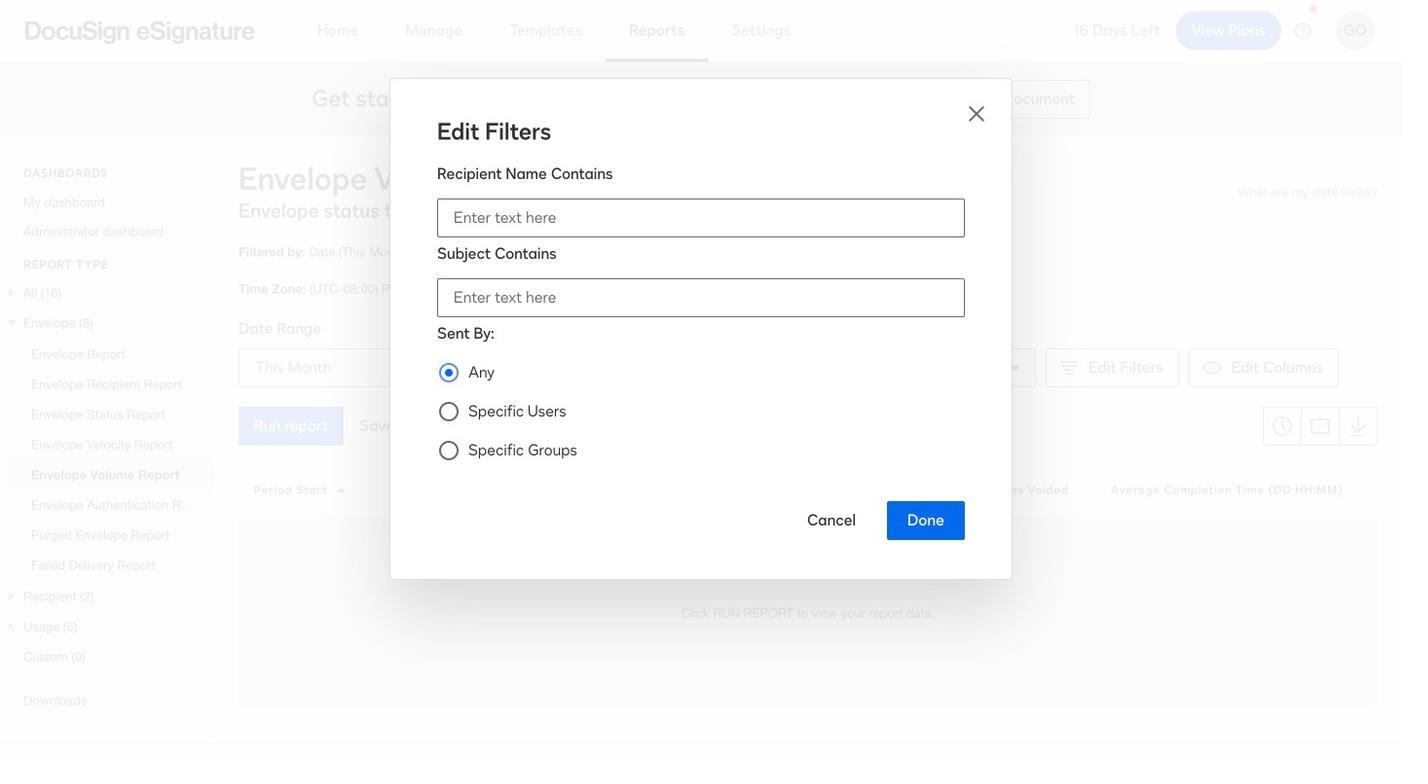 Task type: describe. For each thing, give the bounding box(es) containing it.
secondary report detail actions group
[[1263, 407, 1378, 446]]

more info region
[[0, 744, 1402, 759]]

Enter text here text field
[[438, 280, 964, 317]]



Task type: locate. For each thing, give the bounding box(es) containing it.
Enter text here text field
[[438, 200, 964, 237]]

footer
[[0, 744, 1402, 759]]

option group
[[437, 322, 965, 471]]

MM/DD/YYYY text field
[[444, 350, 639, 387]]

docusign esignature image
[[25, 21, 255, 44]]

primary report detail actions group
[[239, 407, 432, 446]]



